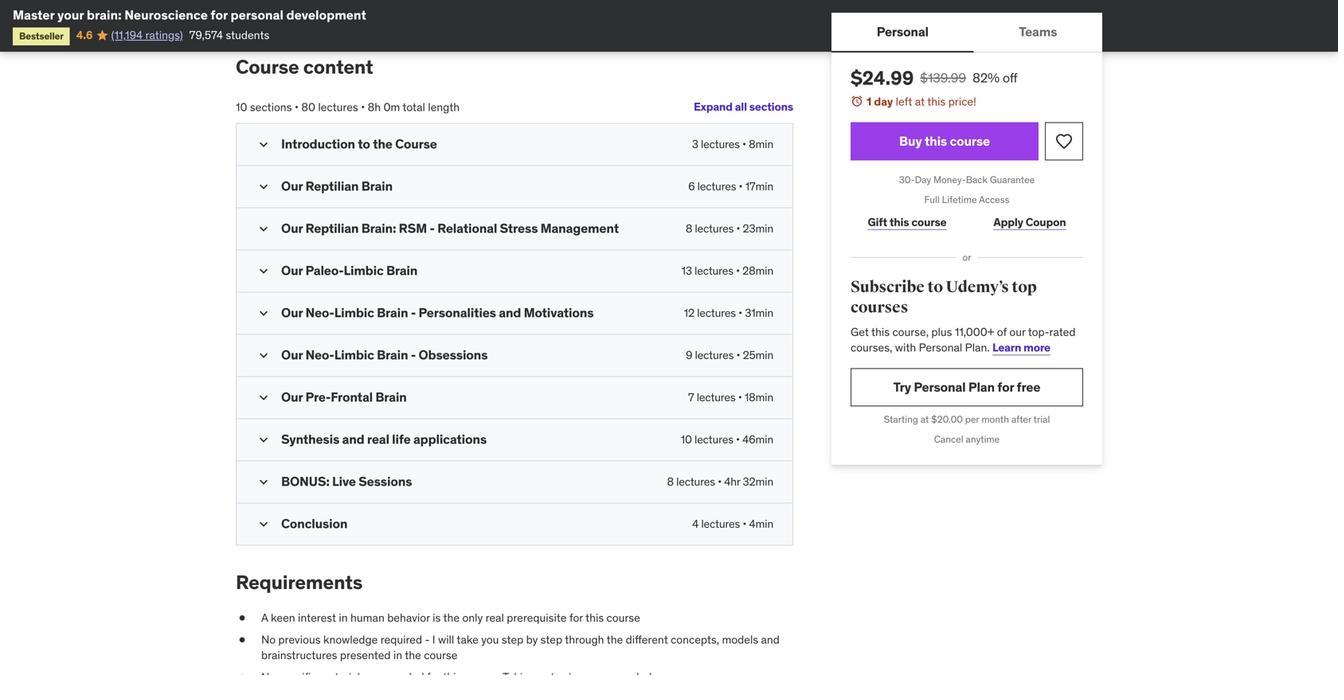 Task type: locate. For each thing, give the bounding box(es) containing it.
1 small image from the top
[[256, 179, 272, 195]]

cancel
[[934, 433, 964, 445]]

will
[[438, 633, 454, 647]]

brain for our neo-limbic brain - personalities and motivations
[[377, 305, 408, 321]]

our left pre-
[[281, 389, 303, 405]]

introduction
[[281, 136, 355, 152]]

8 left 4hr on the right
[[667, 475, 674, 489]]

this right gift
[[890, 215, 909, 229]]

1 vertical spatial limbic
[[334, 305, 374, 321]]

our down introduction
[[281, 178, 303, 194]]

1 horizontal spatial to
[[927, 278, 943, 297]]

conclusion
[[281, 516, 348, 532]]

• for introduction to the course
[[742, 137, 746, 151]]

reptilian for brain:
[[305, 220, 359, 237]]

live
[[332, 474, 356, 490]]

our down our reptilian brain
[[281, 220, 303, 237]]

1 horizontal spatial in
[[393, 648, 402, 663]]

5 our from the top
[[281, 347, 303, 363]]

students
[[226, 28, 269, 42]]

3 small image from the top
[[256, 263, 272, 279]]

1 small image from the top
[[256, 137, 272, 153]]

sections
[[749, 100, 793, 114], [250, 100, 292, 114]]

- right rsm
[[430, 220, 435, 237]]

sections inside dropdown button
[[749, 100, 793, 114]]

0 vertical spatial limbic
[[344, 263, 384, 279]]

2 horizontal spatial and
[[761, 633, 780, 647]]

neo- up pre-
[[305, 347, 334, 363]]

1 vertical spatial in
[[393, 648, 402, 663]]

6
[[688, 179, 695, 194]]

2 step from the left
[[541, 633, 562, 647]]

the right is
[[443, 611, 460, 625]]

our reptilian brain
[[281, 178, 393, 194]]

1 horizontal spatial and
[[499, 305, 521, 321]]

this for gift
[[890, 215, 909, 229]]

course down the students on the top left of page
[[236, 55, 299, 79]]

1 vertical spatial real
[[486, 611, 504, 625]]

personal inside the get this course, plus 11,000+ of our top-rated courses, with personal plan.
[[919, 340, 962, 355]]

• left 28min
[[736, 264, 740, 278]]

6 lectures • 17min
[[688, 179, 773, 194]]

0 horizontal spatial 10
[[236, 100, 247, 114]]

for up 79,574 students
[[211, 7, 228, 23]]

subscribe to udemy's top courses
[[851, 278, 1037, 318]]

course,
[[892, 325, 929, 339]]

lectures for our neo-limbic brain - personalities and motivations
[[697, 306, 736, 320]]

small image
[[256, 179, 272, 195], [256, 306, 272, 321], [256, 348, 272, 364], [256, 390, 272, 406], [256, 432, 272, 448]]

2 neo- from the top
[[305, 347, 334, 363]]

• left 23min
[[736, 221, 740, 236]]

interest
[[298, 611, 336, 625]]

to inside subscribe to udemy's top courses
[[927, 278, 943, 297]]

small image for our neo-limbic brain - personalities and motivations
[[256, 306, 272, 321]]

behavior
[[387, 611, 430, 625]]

lectures for introduction to the course
[[701, 137, 740, 151]]

4 small image from the top
[[256, 474, 272, 490]]

buy this course
[[899, 133, 990, 149]]

only
[[462, 611, 483, 625]]

brainstructures
[[261, 648, 337, 663]]

plus
[[931, 325, 952, 339]]

by
[[526, 633, 538, 647]]

1 horizontal spatial real
[[486, 611, 504, 625]]

8 for bonus: live sessions
[[667, 475, 674, 489]]

23min
[[743, 221, 773, 236]]

small image for introduction to the course
[[256, 137, 272, 153]]

expand
[[694, 100, 733, 114]]

rsm
[[399, 220, 427, 237]]

personal down plus in the right of the page
[[919, 340, 962, 355]]

brain up our neo-limbic brain - obsessions
[[377, 305, 408, 321]]

the down 8h 0m
[[373, 136, 392, 152]]

and left "motivations"
[[499, 305, 521, 321]]

10 sections • 80 lectures • 8h 0m total length
[[236, 100, 460, 114]]

reptilian down introduction
[[305, 178, 359, 194]]

personal
[[877, 23, 929, 40], [919, 340, 962, 355], [914, 379, 966, 395]]

0 horizontal spatial in
[[339, 611, 348, 625]]

real right only on the bottom left of page
[[486, 611, 504, 625]]

apply coupon button
[[976, 206, 1083, 238]]

2 reptilian from the top
[[305, 220, 359, 237]]

• left 17min
[[739, 179, 743, 194]]

subscribe
[[851, 278, 925, 297]]

tab list
[[832, 13, 1102, 53]]

sections left the 80
[[250, 100, 292, 114]]

get this course, plus 11,000+ of our top-rated courses, with personal plan.
[[851, 325, 1076, 355]]

1 horizontal spatial 8
[[686, 221, 692, 236]]

our down the our paleo-limbic brain at the top of page
[[281, 305, 303, 321]]

1 vertical spatial xsmall image
[[236, 670, 249, 675]]

course up back
[[950, 133, 990, 149]]

per
[[965, 413, 979, 426]]

lectures for our neo-limbic brain - obsessions
[[695, 348, 734, 362]]

4hr
[[724, 475, 740, 489]]

• for our reptilian brain: rsm - relational stress management
[[736, 221, 740, 236]]

lectures right 9
[[695, 348, 734, 362]]

course content
[[236, 55, 373, 79]]

in down the "required"
[[393, 648, 402, 663]]

our reptilian brain: rsm - relational stress management
[[281, 220, 619, 237]]

rated
[[1049, 325, 1076, 339]]

to left udemy's
[[927, 278, 943, 297]]

our paleo-limbic brain
[[281, 263, 418, 279]]

our neo-limbic brain - obsessions
[[281, 347, 488, 363]]

1 vertical spatial course
[[395, 136, 437, 152]]

master your brain: neuroscience for personal development
[[13, 7, 366, 23]]

• left 31min
[[738, 306, 742, 320]]

80
[[301, 100, 315, 114]]

0 horizontal spatial for
[[211, 7, 228, 23]]

10 left the 80
[[236, 100, 247, 114]]

8 lectures • 4hr 32min
[[667, 475, 773, 489]]

apply
[[994, 215, 1023, 229]]

real left life
[[367, 431, 389, 448]]

1 vertical spatial 8
[[667, 475, 674, 489]]

limbic down the our paleo-limbic brain at the top of page
[[334, 305, 374, 321]]

1 horizontal spatial step
[[541, 633, 562, 647]]

this inside 'link'
[[890, 215, 909, 229]]

9 lectures • 25min
[[686, 348, 773, 362]]

0 vertical spatial real
[[367, 431, 389, 448]]

1 neo- from the top
[[305, 305, 334, 321]]

personal inside button
[[877, 23, 929, 40]]

0 vertical spatial in
[[339, 611, 348, 625]]

8 up 13 at the top
[[686, 221, 692, 236]]

1 vertical spatial at
[[921, 413, 929, 426]]

1 xsmall image from the top
[[236, 610, 249, 626]]

1 horizontal spatial sections
[[749, 100, 793, 114]]

brain down rsm
[[386, 263, 418, 279]]

2 xsmall image from the top
[[236, 670, 249, 675]]

3 small image from the top
[[256, 348, 272, 364]]

lectures for our pre-frontal brain
[[697, 390, 736, 405]]

reptilian for brain
[[305, 178, 359, 194]]

this right buy
[[925, 133, 947, 149]]

0 vertical spatial at
[[915, 94, 925, 109]]

• for our pre-frontal brain
[[738, 390, 742, 405]]

• left the 80
[[295, 100, 299, 114]]

0 vertical spatial 10
[[236, 100, 247, 114]]

xsmall image down xsmall image
[[236, 670, 249, 675]]

82%
[[973, 70, 1000, 86]]

1 reptilian from the top
[[305, 178, 359, 194]]

step left by
[[502, 633, 523, 647]]

0 vertical spatial personal
[[877, 23, 929, 40]]

nasdaq image
[[249, 0, 341, 23]]

• left 4hr on the right
[[718, 475, 722, 489]]

(11,194 ratings)
[[111, 28, 183, 42]]

for left free
[[997, 379, 1014, 395]]

• left the 18min
[[738, 390, 742, 405]]

course inside no previous knowledge required - i will take you step by step through the different concepts, models and brainstructures presented in the course
[[424, 648, 458, 663]]

- left personalities
[[411, 305, 416, 321]]

concepts,
[[671, 633, 719, 647]]

• left the 25min
[[736, 348, 740, 362]]

- for relational
[[430, 220, 435, 237]]

lectures right 13 at the top
[[695, 264, 733, 278]]

lectures right 3
[[701, 137, 740, 151]]

limbic for obsessions
[[334, 347, 374, 363]]

and down frontal
[[342, 431, 364, 448]]

6 our from the top
[[281, 389, 303, 405]]

1 vertical spatial to
[[927, 278, 943, 297]]

this for buy
[[925, 133, 947, 149]]

small image for our paleo-limbic brain
[[256, 263, 272, 279]]

our pre-frontal brain
[[281, 389, 407, 405]]

more
[[1024, 340, 1050, 355]]

management
[[541, 220, 619, 237]]

step right by
[[541, 633, 562, 647]]

neo-
[[305, 305, 334, 321], [305, 347, 334, 363]]

• left 4min
[[743, 517, 747, 531]]

lectures right the 80
[[318, 100, 358, 114]]

2 small image from the top
[[256, 306, 272, 321]]

this inside the get this course, plus 11,000+ of our top-rated courses, with personal plan.
[[871, 325, 890, 339]]

- inside no previous knowledge required - i will take you step by step through the different concepts, models and brainstructures presented in the course
[[425, 633, 430, 647]]

length
[[428, 100, 460, 114]]

course down full on the top of the page
[[912, 215, 947, 229]]

brain up brain: at the left
[[361, 178, 393, 194]]

our up the our pre-frontal brain
[[281, 347, 303, 363]]

prerequisite
[[507, 611, 567, 625]]

2 small image from the top
[[256, 221, 272, 237]]

1 vertical spatial personal
[[919, 340, 962, 355]]

10 for 10 lectures • 46min
[[681, 433, 692, 447]]

small image for synthesis and real life applications
[[256, 432, 272, 448]]

3 lectures • 8min
[[692, 137, 773, 151]]

0 vertical spatial xsmall image
[[236, 610, 249, 626]]

course down "total"
[[395, 136, 437, 152]]

course up different
[[607, 611, 640, 625]]

to for introduction
[[358, 136, 370, 152]]

• left 46min
[[736, 433, 740, 447]]

try personal plan for free
[[893, 379, 1041, 395]]

lectures right 7
[[697, 390, 736, 405]]

1 vertical spatial and
[[342, 431, 364, 448]]

lectures right 6
[[697, 179, 736, 194]]

course inside 'link'
[[912, 215, 947, 229]]

human
[[351, 611, 385, 625]]

no previous knowledge required - i will take you step by step through the different concepts, models and brainstructures presented in the course
[[261, 633, 780, 663]]

brain
[[361, 178, 393, 194], [386, 263, 418, 279], [377, 305, 408, 321], [377, 347, 408, 363], [375, 389, 407, 405]]

0 vertical spatial to
[[358, 136, 370, 152]]

to down the 10 sections • 80 lectures • 8h 0m total length
[[358, 136, 370, 152]]

0 vertical spatial course
[[236, 55, 299, 79]]

ratings)
[[145, 28, 183, 42]]

lectures left 23min
[[695, 221, 734, 236]]

1 horizontal spatial 10
[[681, 433, 692, 447]]

synthesis and real life applications
[[281, 431, 487, 448]]

• for our paleo-limbic brain
[[736, 264, 740, 278]]

46min
[[742, 433, 773, 447]]

0 horizontal spatial to
[[358, 136, 370, 152]]

- for obsessions
[[411, 347, 416, 363]]

lectures right 12
[[697, 306, 736, 320]]

5 small image from the top
[[256, 432, 272, 448]]

2 horizontal spatial for
[[997, 379, 1014, 395]]

at left $20.00
[[921, 413, 929, 426]]

neuroscience
[[124, 7, 208, 23]]

0 horizontal spatial course
[[236, 55, 299, 79]]

personal up $20.00
[[914, 379, 966, 395]]

this down $24.99 $139.99 82% off
[[927, 94, 946, 109]]

required
[[381, 633, 422, 647]]

tab list containing personal
[[832, 13, 1102, 53]]

0 vertical spatial and
[[499, 305, 521, 321]]

1 vertical spatial reptilian
[[305, 220, 359, 237]]

at inside starting at $20.00 per month after trial cancel anytime
[[921, 413, 929, 426]]

• for synthesis and real life applications
[[736, 433, 740, 447]]

2 our from the top
[[281, 220, 303, 237]]

left
[[896, 94, 912, 109]]

lectures up 8 lectures • 4hr 32min
[[695, 433, 733, 447]]

money-
[[934, 174, 966, 186]]

lectures left 4hr on the right
[[676, 475, 715, 489]]

lectures right 4
[[701, 517, 740, 531]]

1 our from the top
[[281, 178, 303, 194]]

expand all sections button
[[694, 91, 793, 123]]

this inside button
[[925, 133, 947, 149]]

• left 8min
[[742, 137, 746, 151]]

for up through
[[569, 611, 583, 625]]

alarm image
[[851, 95, 863, 108]]

10 down 7
[[681, 433, 692, 447]]

3 our from the top
[[281, 263, 303, 279]]

sections right all
[[749, 100, 793, 114]]

1 sections from the left
[[749, 100, 793, 114]]

brain for our pre-frontal brain
[[375, 389, 407, 405]]

0 horizontal spatial 8
[[667, 475, 674, 489]]

neo- for our neo-limbic brain - obsessions
[[305, 347, 334, 363]]

no
[[261, 633, 276, 647]]

0 horizontal spatial step
[[502, 633, 523, 647]]

4 our from the top
[[281, 305, 303, 321]]

reptilian down our reptilian brain
[[305, 220, 359, 237]]

- for personalities
[[411, 305, 416, 321]]

of
[[997, 325, 1007, 339]]

course inside button
[[950, 133, 990, 149]]

and inside no previous knowledge required - i will take you step by step through the different concepts, models and brainstructures presented in the course
[[761, 633, 780, 647]]

xsmall image
[[236, 610, 249, 626], [236, 670, 249, 675]]

and right 'models'
[[761, 633, 780, 647]]

in up "knowledge"
[[339, 611, 348, 625]]

30-day money-back guarantee full lifetime access
[[899, 174, 1035, 206]]

• for conclusion
[[743, 517, 747, 531]]

course
[[950, 133, 990, 149], [912, 215, 947, 229], [607, 611, 640, 625], [424, 648, 458, 663]]

0 horizontal spatial and
[[342, 431, 364, 448]]

• for our reptilian brain
[[739, 179, 743, 194]]

wishlist image
[[1055, 132, 1074, 151]]

limbic down brain: at the left
[[344, 263, 384, 279]]

to
[[358, 136, 370, 152], [927, 278, 943, 297]]

guarantee
[[990, 174, 1035, 186]]

0 horizontal spatial sections
[[250, 100, 292, 114]]

personal up $24.99
[[877, 23, 929, 40]]

synthesis
[[281, 431, 339, 448]]

the
[[373, 136, 392, 152], [443, 611, 460, 625], [607, 633, 623, 647], [405, 648, 421, 663]]

8min
[[749, 137, 773, 151]]

small image for our pre-frontal brain
[[256, 390, 272, 406]]

1 vertical spatial neo-
[[305, 347, 334, 363]]

our for our neo-limbic brain - personalities and motivations
[[281, 305, 303, 321]]

0 vertical spatial reptilian
[[305, 178, 359, 194]]

xsmall image up xsmall image
[[236, 610, 249, 626]]

$20.00
[[931, 413, 963, 426]]

10 for 10 sections • 80 lectures • 8h 0m total length
[[236, 100, 247, 114]]

this up the "courses,"
[[871, 325, 890, 339]]

0 vertical spatial neo-
[[305, 305, 334, 321]]

limbic up frontal
[[334, 347, 374, 363]]

1 horizontal spatial for
[[569, 611, 583, 625]]

development
[[286, 7, 366, 23]]

0 vertical spatial 8
[[686, 221, 692, 236]]

our left paleo- in the left of the page
[[281, 263, 303, 279]]

4 small image from the top
[[256, 390, 272, 406]]

- left i
[[425, 633, 430, 647]]

anytime
[[966, 433, 1000, 445]]

small image
[[256, 137, 272, 153], [256, 221, 272, 237], [256, 263, 272, 279], [256, 474, 272, 490], [256, 517, 272, 533]]

neo- down paleo- in the left of the page
[[305, 305, 334, 321]]

starting at $20.00 per month after trial cancel anytime
[[884, 413, 1050, 445]]

at right left
[[915, 94, 925, 109]]

xsmall image
[[236, 632, 249, 648]]

course down will
[[424, 648, 458, 663]]

brain left obsessions
[[377, 347, 408, 363]]

2 vertical spatial and
[[761, 633, 780, 647]]

to for subscribe
[[927, 278, 943, 297]]

real
[[367, 431, 389, 448], [486, 611, 504, 625]]

2 vertical spatial limbic
[[334, 347, 374, 363]]

79,574
[[189, 28, 223, 42]]

brain right frontal
[[375, 389, 407, 405]]

for
[[211, 7, 228, 23], [997, 379, 1014, 395], [569, 611, 583, 625]]

- left obsessions
[[411, 347, 416, 363]]

5 small image from the top
[[256, 517, 272, 533]]

1 vertical spatial 10
[[681, 433, 692, 447]]

8
[[686, 221, 692, 236], [667, 475, 674, 489]]



Task type: describe. For each thing, give the bounding box(es) containing it.
gift
[[868, 215, 887, 229]]

12 lectures • 31min
[[684, 306, 773, 320]]

9
[[686, 348, 692, 362]]

2 sections from the left
[[250, 100, 292, 114]]

12
[[684, 306, 695, 320]]

all
[[735, 100, 747, 114]]

- for i
[[425, 633, 430, 647]]

expand all sections
[[694, 100, 793, 114]]

our for our neo-limbic brain - obsessions
[[281, 347, 303, 363]]

coupon
[[1026, 215, 1066, 229]]

back
[[966, 174, 988, 186]]

plan
[[968, 379, 995, 395]]

small image for our neo-limbic brain - obsessions
[[256, 348, 272, 364]]

or
[[963, 251, 971, 264]]

17min
[[745, 179, 773, 194]]

off
[[1003, 70, 1018, 86]]

1 step from the left
[[502, 633, 523, 647]]

0 horizontal spatial real
[[367, 431, 389, 448]]

2 vertical spatial for
[[569, 611, 583, 625]]

personal
[[231, 7, 284, 23]]

courses
[[851, 298, 908, 318]]

you
[[481, 633, 499, 647]]

2 vertical spatial personal
[[914, 379, 966, 395]]

0 vertical spatial for
[[211, 7, 228, 23]]

in inside no previous knowledge required - i will take you step by step through the different concepts, models and brainstructures presented in the course
[[393, 648, 402, 663]]

brain for our paleo-limbic brain
[[386, 263, 418, 279]]

• for our neo-limbic brain - obsessions
[[736, 348, 740, 362]]

learn more
[[993, 340, 1050, 355]]

this for get
[[871, 325, 890, 339]]

4.6
[[76, 28, 93, 42]]

udemy's
[[946, 278, 1009, 297]]

4min
[[749, 517, 773, 531]]

brain for our neo-limbic brain - obsessions
[[377, 347, 408, 363]]

small image for bonus: live sessions
[[256, 474, 272, 490]]

requirements
[[236, 571, 362, 595]]

the down the "required"
[[405, 648, 421, 663]]

day
[[915, 174, 931, 186]]

after
[[1011, 413, 1032, 426]]

4
[[692, 517, 699, 531]]

lectures for bonus: live sessions
[[676, 475, 715, 489]]

28min
[[743, 264, 773, 278]]

life
[[392, 431, 411, 448]]

get
[[851, 325, 869, 339]]

access
[[979, 193, 1010, 206]]

bonus: live sessions
[[281, 474, 412, 490]]

25min
[[743, 348, 773, 362]]

• left 8h 0m
[[361, 100, 365, 114]]

personalities
[[419, 305, 496, 321]]

models
[[722, 633, 758, 647]]

8 for our reptilian brain: rsm - relational stress management
[[686, 221, 692, 236]]

free
[[1017, 379, 1041, 395]]

gift this course
[[868, 215, 947, 229]]

take
[[457, 633, 479, 647]]

keen
[[271, 611, 295, 625]]

top
[[1012, 278, 1037, 297]]

this up through
[[586, 611, 604, 625]]

buy
[[899, 133, 922, 149]]

learn more link
[[993, 340, 1050, 355]]

brain:
[[87, 7, 122, 23]]

stress
[[500, 220, 538, 237]]

lectures for our reptilian brain
[[697, 179, 736, 194]]

small image for our reptilian brain
[[256, 179, 272, 195]]

total
[[403, 100, 425, 114]]

motivations
[[524, 305, 594, 321]]

presented
[[340, 648, 391, 663]]

personal button
[[832, 13, 974, 51]]

courses,
[[851, 340, 892, 355]]

7 lectures • 18min
[[688, 390, 773, 405]]

lectures for conclusion
[[701, 517, 740, 531]]

learn
[[993, 340, 1021, 355]]

top-
[[1028, 325, 1049, 339]]

plan.
[[965, 340, 990, 355]]

31min
[[745, 306, 773, 320]]

frontal
[[331, 389, 373, 405]]

different
[[626, 633, 668, 647]]

our for our paleo-limbic brain
[[281, 263, 303, 279]]

1 horizontal spatial course
[[395, 136, 437, 152]]

our for our reptilian brain
[[281, 178, 303, 194]]

a keen interest in human behavior is the only real prerequisite for this course
[[261, 611, 640, 625]]

our neo-limbic brain - personalities and motivations
[[281, 305, 594, 321]]

day
[[874, 94, 893, 109]]

lectures for our reptilian brain: rsm - relational stress management
[[695, 221, 734, 236]]

• for bonus: live sessions
[[718, 475, 722, 489]]

bestseller
[[19, 30, 64, 42]]

18min
[[745, 390, 773, 405]]

13
[[682, 264, 692, 278]]

lectures for our paleo-limbic brain
[[695, 264, 733, 278]]

11,000+
[[955, 325, 994, 339]]

small image for conclusion
[[256, 517, 272, 533]]

our
[[1009, 325, 1026, 339]]

apply coupon
[[994, 215, 1066, 229]]

brain:
[[361, 220, 396, 237]]

1
[[867, 94, 872, 109]]

our for our reptilian brain: rsm - relational stress management
[[281, 220, 303, 237]]

lifetime
[[942, 193, 977, 206]]

lectures for synthesis and real life applications
[[695, 433, 733, 447]]

applications
[[413, 431, 487, 448]]

our for our pre-frontal brain
[[281, 389, 303, 405]]

3
[[692, 137, 698, 151]]

pre-
[[305, 389, 331, 405]]

neo- for our neo-limbic brain - personalities and motivations
[[305, 305, 334, 321]]

1 vertical spatial for
[[997, 379, 1014, 395]]

small image for our reptilian brain: rsm - relational stress management
[[256, 221, 272, 237]]

try personal plan for free link
[[851, 368, 1083, 407]]

79,574 students
[[189, 28, 269, 42]]

the right through
[[607, 633, 623, 647]]

• for our neo-limbic brain - personalities and motivations
[[738, 306, 742, 320]]

limbic for personalities
[[334, 305, 374, 321]]

8 lectures • 23min
[[686, 221, 773, 236]]

a
[[261, 611, 268, 625]]

buy this course button
[[851, 122, 1039, 161]]



Task type: vqa. For each thing, say whether or not it's contained in the screenshot.


